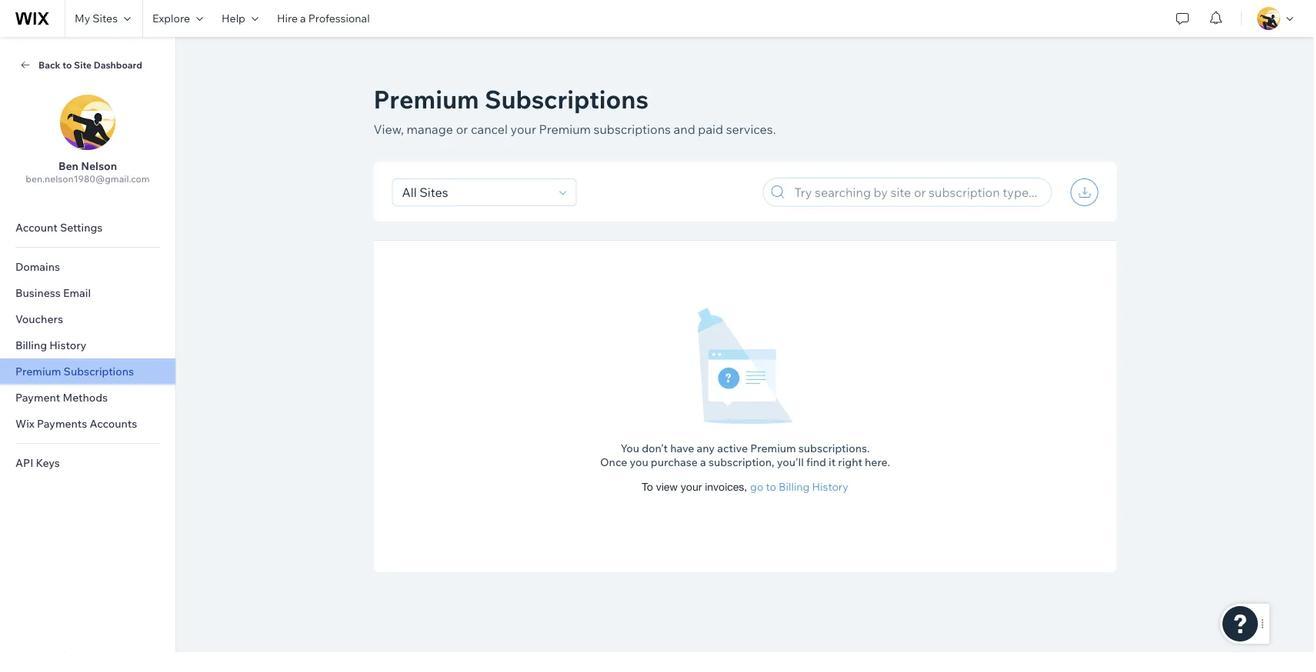 Task type: locate. For each thing, give the bounding box(es) containing it.
to left site
[[63, 59, 72, 70]]

billing down you'll
[[779, 480, 810, 494]]

help button
[[212, 0, 268, 37]]

api
[[15, 456, 33, 470]]

go
[[750, 480, 764, 494]]

domains link
[[0, 254, 175, 280]]

purchase
[[651, 456, 698, 469]]

to
[[63, 59, 72, 70], [766, 480, 776, 494]]

payment methods link
[[0, 385, 175, 411]]

1 vertical spatial billing
[[779, 480, 810, 494]]

0 vertical spatial subscriptions
[[485, 83, 649, 115]]

subscriptions down billing history link
[[64, 365, 134, 378]]

sidebar element
[[0, 37, 176, 653]]

any
[[697, 441, 715, 455]]

1 horizontal spatial to
[[766, 480, 776, 494]]

my sites
[[75, 12, 118, 25]]

to
[[642, 481, 653, 493]]

ben nelson ben.nelson1980@gmail.com
[[26, 159, 150, 185]]

0 horizontal spatial history
[[49, 339, 86, 352]]

premium subscriptions
[[15, 365, 134, 378]]

your inside to view your invoices, go to billing history
[[681, 481, 702, 493]]

premium left subscriptions
[[539, 122, 591, 137]]

active
[[717, 441, 748, 455]]

1 horizontal spatial subscriptions
[[485, 83, 649, 115]]

1 vertical spatial history
[[812, 480, 848, 494]]

0 vertical spatial history
[[49, 339, 86, 352]]

premium
[[374, 83, 479, 115], [539, 122, 591, 137], [15, 365, 61, 378], [750, 441, 796, 455]]

1 horizontal spatial history
[[812, 480, 848, 494]]

0 vertical spatial your
[[511, 122, 536, 137]]

premium subscriptions link
[[0, 359, 175, 385]]

billing
[[15, 339, 47, 352], [779, 480, 810, 494]]

domains
[[15, 260, 60, 274]]

site
[[74, 59, 92, 70]]

to right the go
[[766, 480, 776, 494]]

have
[[670, 441, 694, 455]]

1 vertical spatial subscriptions
[[64, 365, 134, 378]]

a down any
[[700, 456, 706, 469]]

help
[[222, 12, 245, 25]]

a
[[300, 12, 306, 25], [700, 456, 706, 469]]

history up premium subscriptions
[[49, 339, 86, 352]]

back to site dashboard
[[38, 59, 142, 70]]

subscriptions up subscriptions
[[485, 83, 649, 115]]

billing down vouchers on the left
[[15, 339, 47, 352]]

1 horizontal spatial a
[[700, 456, 706, 469]]

view,
[[374, 122, 404, 137]]

a right hire
[[300, 12, 306, 25]]

methods
[[63, 391, 108, 404]]

0 horizontal spatial billing
[[15, 339, 47, 352]]

history
[[49, 339, 86, 352], [812, 480, 848, 494]]

to inside sidebar 'element'
[[63, 59, 72, 70]]

billing inside sidebar 'element'
[[15, 339, 47, 352]]

1 horizontal spatial billing
[[779, 480, 810, 494]]

subscriptions inside premium subscriptions view, manage or cancel your premium subscriptions and paid services.
[[485, 83, 649, 115]]

api keys link
[[0, 450, 175, 476]]

None field
[[397, 179, 554, 205]]

my
[[75, 12, 90, 25]]

0 vertical spatial billing
[[15, 339, 47, 352]]

settings
[[60, 221, 103, 234]]

0 horizontal spatial your
[[511, 122, 536, 137]]

manage
[[407, 122, 453, 137]]

your
[[511, 122, 536, 137], [681, 481, 702, 493]]

0 vertical spatial to
[[63, 59, 72, 70]]

api keys
[[15, 456, 60, 470]]

right
[[838, 456, 862, 469]]

0 horizontal spatial to
[[63, 59, 72, 70]]

billing history link
[[0, 332, 175, 359]]

to view your invoices, go to billing history
[[642, 480, 848, 494]]

subscriptions
[[485, 83, 649, 115], [64, 365, 134, 378]]

subscriptions.
[[799, 441, 870, 455]]

account
[[15, 221, 58, 234]]

0 horizontal spatial subscriptions
[[64, 365, 134, 378]]

history down it
[[812, 480, 848, 494]]

history inside sidebar 'element'
[[49, 339, 86, 352]]

and
[[674, 122, 695, 137]]

you
[[621, 441, 639, 455]]

payments
[[37, 417, 87, 431]]

your right "view"
[[681, 481, 702, 493]]

paid
[[698, 122, 723, 137]]

1 vertical spatial a
[[700, 456, 706, 469]]

1 vertical spatial your
[[681, 481, 702, 493]]

1 horizontal spatial your
[[681, 481, 702, 493]]

sites
[[93, 12, 118, 25]]

premium up you'll
[[750, 441, 796, 455]]

payment methods
[[15, 391, 108, 404]]

0 horizontal spatial a
[[300, 12, 306, 25]]

subscriptions inside sidebar 'element'
[[64, 365, 134, 378]]

wix payments accounts link
[[0, 411, 175, 437]]

your right cancel
[[511, 122, 536, 137]]

vouchers
[[15, 312, 63, 326]]

premium up payment
[[15, 365, 61, 378]]

account settings
[[15, 221, 103, 234]]



Task type: vqa. For each thing, say whether or not it's contained in the screenshot.
KEYS on the bottom left of the page
yes



Task type: describe. For each thing, give the bounding box(es) containing it.
billing history
[[15, 339, 86, 352]]

explore
[[152, 12, 190, 25]]

wix
[[15, 417, 35, 431]]

nelson
[[81, 159, 117, 173]]

ben.nelson1980@gmail.com
[[26, 173, 150, 185]]

wix payments accounts
[[15, 417, 137, 431]]

premium subscriptions view, manage or cancel your premium subscriptions and paid services.
[[374, 83, 776, 137]]

it
[[829, 456, 836, 469]]

premium up manage
[[374, 83, 479, 115]]

cancel
[[471, 122, 508, 137]]

business
[[15, 286, 61, 300]]

your inside premium subscriptions view, manage or cancel your premium subscriptions and paid services.
[[511, 122, 536, 137]]

or
[[456, 122, 468, 137]]

keys
[[36, 456, 60, 470]]

subscriptions for premium subscriptions view, manage or cancel your premium subscriptions and paid services.
[[485, 83, 649, 115]]

hire a professional link
[[268, 0, 379, 37]]

don't
[[642, 441, 668, 455]]

premium inside you don't have any active premium subscriptions. once you purchase a subscription, you'll find it right here.
[[750, 441, 796, 455]]

ben
[[58, 159, 78, 173]]

1 vertical spatial to
[[766, 480, 776, 494]]

Try searching by site or subscription type... field
[[790, 179, 1047, 206]]

account settings link
[[0, 215, 175, 241]]

0 vertical spatial a
[[300, 12, 306, 25]]

back to site dashboard link
[[18, 58, 157, 72]]

go to billing history link
[[750, 480, 848, 494]]

subscriptions
[[594, 122, 671, 137]]

once
[[600, 456, 627, 469]]

server error icon image
[[697, 307, 793, 426]]

subscription,
[[709, 456, 775, 469]]

you don't have any active premium subscriptions. once you purchase a subscription, you'll find it right here.
[[600, 441, 890, 469]]

accounts
[[90, 417, 137, 431]]

view
[[656, 481, 678, 493]]

business email link
[[0, 280, 175, 306]]

vouchers link
[[0, 306, 175, 332]]

business email
[[15, 286, 91, 300]]

subscriptions for premium subscriptions
[[64, 365, 134, 378]]

email
[[63, 286, 91, 300]]

find
[[806, 456, 826, 469]]

you
[[630, 456, 648, 469]]

premium inside sidebar 'element'
[[15, 365, 61, 378]]

here.
[[865, 456, 890, 469]]

back
[[38, 59, 60, 70]]

a inside you don't have any active premium subscriptions. once you purchase a subscription, you'll find it right here.
[[700, 456, 706, 469]]

invoices,
[[705, 481, 747, 493]]

services.
[[726, 122, 776, 137]]

hire a professional
[[277, 12, 370, 25]]

you'll
[[777, 456, 804, 469]]

dashboard
[[94, 59, 142, 70]]

hire
[[277, 12, 298, 25]]

professional
[[308, 12, 370, 25]]

payment
[[15, 391, 60, 404]]



